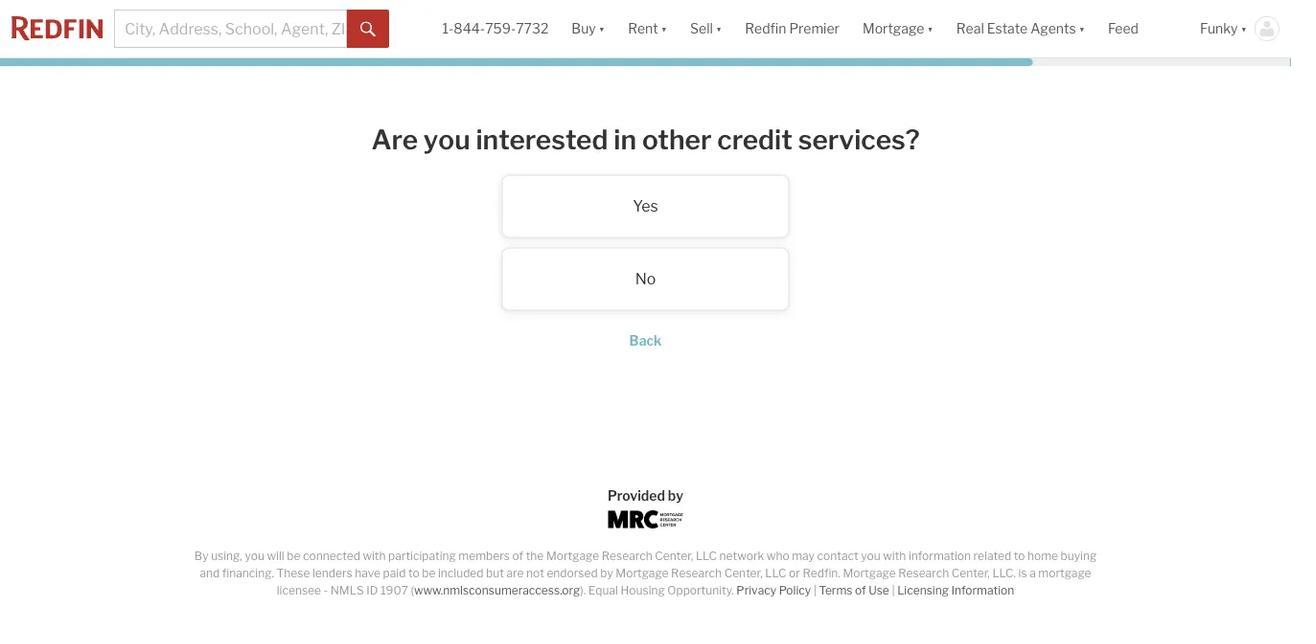 Task type: locate. For each thing, give the bounding box(es) containing it.
is
[[1019, 567, 1027, 581]]

| right use
[[892, 584, 895, 598]]

center, up opportunity.
[[655, 550, 693, 564]]

▾ right agents
[[1079, 20, 1085, 37]]

llc.
[[993, 567, 1016, 581]]

| down redfin.
[[814, 584, 817, 598]]

you
[[424, 123, 470, 156], [245, 550, 265, 564], [861, 550, 881, 564]]

rent
[[628, 20, 658, 37]]

included
[[438, 567, 484, 581]]

0 horizontal spatial to
[[408, 567, 420, 581]]

credit services?
[[717, 123, 920, 156]]

▾ left real
[[927, 20, 934, 37]]

0 vertical spatial by
[[668, 488, 684, 504]]

of left the at bottom left
[[512, 550, 524, 564]]

you right the are
[[424, 123, 470, 156]]

with up use
[[883, 550, 906, 564]]

0 horizontal spatial llc
[[696, 550, 717, 564]]

sell ▾ button
[[690, 0, 722, 58]]

1 horizontal spatial of
[[855, 584, 866, 598]]

▾ right buy
[[599, 20, 605, 37]]

agents
[[1031, 20, 1076, 37]]

mortgage ▾
[[863, 20, 934, 37]]

0 vertical spatial of
[[512, 550, 524, 564]]

1 horizontal spatial by
[[668, 488, 684, 504]]

back button
[[629, 333, 662, 350]]

research up licensing
[[898, 567, 949, 581]]

back
[[629, 333, 662, 350]]

research up opportunity.
[[671, 567, 722, 581]]

are you interested in other credit services? option group
[[262, 175, 1029, 311]]

mortgage up use
[[843, 567, 896, 581]]

connected
[[303, 550, 360, 564]]

paid
[[383, 567, 406, 581]]

yes
[[633, 197, 658, 216]]

rent ▾ button
[[628, 0, 667, 58]]

▾
[[599, 20, 605, 37], [661, 20, 667, 37], [716, 20, 722, 37], [927, 20, 934, 37], [1079, 20, 1085, 37], [1241, 20, 1247, 37]]

of left use
[[855, 584, 866, 598]]

buy ▾
[[572, 20, 605, 37]]

0 horizontal spatial of
[[512, 550, 524, 564]]

0 horizontal spatial center,
[[655, 550, 693, 564]]

-
[[324, 584, 328, 598]]

related
[[974, 550, 1012, 564]]

members
[[459, 550, 510, 564]]

1 ▾ from the left
[[599, 20, 605, 37]]

0 horizontal spatial you
[[245, 550, 265, 564]]

feed button
[[1097, 0, 1189, 58]]

|
[[814, 584, 817, 598], [892, 584, 895, 598]]

to up '('
[[408, 567, 420, 581]]

0 horizontal spatial with
[[363, 550, 386, 564]]

redfin premier
[[745, 20, 840, 37]]

no
[[635, 270, 656, 289]]

2 ▾ from the left
[[661, 20, 667, 37]]

will
[[267, 550, 284, 564]]

▾ right sell
[[716, 20, 722, 37]]

of
[[512, 550, 524, 564], [855, 584, 866, 598]]

1 vertical spatial llc
[[765, 567, 787, 581]]

6 ▾ from the left
[[1241, 20, 1247, 37]]

participating
[[388, 550, 456, 564]]

privacy policy link
[[737, 584, 811, 598]]

of inside by using, you will be connected with participating members of the mortgage research center, llc network who may contact you with information related to home buying and financing. these lenders have paid to be included but are not endorsed by mortgage research center, llc or redfin. mortgage research center, llc. is a mortgage licensee - nmls id 1907 (
[[512, 550, 524, 564]]

feed
[[1108, 20, 1139, 37]]

are you interested in other credit services?
[[371, 123, 920, 156]]

1 horizontal spatial center,
[[724, 567, 763, 581]]

center, up "information"
[[952, 567, 990, 581]]

2 horizontal spatial center,
[[952, 567, 990, 581]]

llc
[[696, 550, 717, 564], [765, 567, 787, 581]]

www.nmlsconsumeraccess.org link
[[414, 584, 580, 598]]

1 horizontal spatial you
[[424, 123, 470, 156]]

sell ▾
[[690, 20, 722, 37]]

center, down network
[[724, 567, 763, 581]]

0 horizontal spatial by
[[600, 567, 613, 581]]

research
[[602, 550, 653, 564], [671, 567, 722, 581], [898, 567, 949, 581]]

buy ▾ button
[[560, 0, 617, 58]]

rent ▾ button
[[617, 0, 679, 58]]

mortgage up endorsed
[[546, 550, 599, 564]]

real estate agents ▾ link
[[957, 0, 1085, 58]]

research up the housing
[[602, 550, 653, 564]]

but
[[486, 567, 504, 581]]

funky
[[1200, 20, 1238, 37]]

real estate agents ▾ button
[[945, 0, 1097, 58]]

▾ for rent ▾
[[661, 20, 667, 37]]

of for members
[[512, 550, 524, 564]]

be down participating at left bottom
[[422, 567, 436, 581]]

be up the these
[[287, 550, 300, 564]]

use
[[869, 584, 890, 598]]

by up mortgage research center image at the bottom of the page
[[668, 488, 684, 504]]

mortgage ▾ button
[[851, 0, 945, 58]]

to up is
[[1014, 550, 1025, 564]]

mortgage
[[1039, 567, 1091, 581]]

llc up opportunity.
[[696, 550, 717, 564]]

2 horizontal spatial you
[[861, 550, 881, 564]]

4 ▾ from the left
[[927, 20, 934, 37]]

rent ▾
[[628, 20, 667, 37]]

opportunity.
[[668, 584, 734, 598]]

you right contact at the bottom of page
[[861, 550, 881, 564]]

you up financing.
[[245, 550, 265, 564]]

by up equal
[[600, 567, 613, 581]]

mortgage
[[863, 20, 925, 37], [546, 550, 599, 564], [616, 567, 669, 581], [843, 567, 896, 581]]

1 vertical spatial be
[[422, 567, 436, 581]]

0 vertical spatial be
[[287, 550, 300, 564]]

1 horizontal spatial to
[[1014, 550, 1025, 564]]

▾ right funky
[[1241, 20, 1247, 37]]

▾ for sell ▾
[[716, 20, 722, 37]]

1 vertical spatial of
[[855, 584, 866, 598]]

2 with from the left
[[883, 550, 906, 564]]

id
[[366, 584, 378, 598]]

be
[[287, 550, 300, 564], [422, 567, 436, 581]]

1 horizontal spatial |
[[892, 584, 895, 598]]

5 ▾ from the left
[[1079, 20, 1085, 37]]

llc up the privacy policy link
[[765, 567, 787, 581]]

1 vertical spatial by
[[600, 567, 613, 581]]

1 | from the left
[[814, 584, 817, 598]]

0 horizontal spatial |
[[814, 584, 817, 598]]

center,
[[655, 550, 693, 564], [724, 567, 763, 581], [952, 567, 990, 581]]

1907
[[381, 584, 408, 598]]

1 horizontal spatial with
[[883, 550, 906, 564]]

▾ right "rent"
[[661, 20, 667, 37]]

estate
[[987, 20, 1028, 37]]

2 | from the left
[[892, 584, 895, 598]]

other
[[642, 123, 712, 156]]

the
[[526, 550, 544, 564]]

3 ▾ from the left
[[716, 20, 722, 37]]

mortgage left real
[[863, 20, 925, 37]]

to
[[1014, 550, 1025, 564], [408, 567, 420, 581]]

844-
[[454, 20, 485, 37]]

nmls
[[331, 584, 364, 598]]

with
[[363, 550, 386, 564], [883, 550, 906, 564]]

2 horizontal spatial research
[[898, 567, 949, 581]]

with up have
[[363, 550, 386, 564]]

▾ for funky ▾
[[1241, 20, 1247, 37]]



Task type: vqa. For each thing, say whether or not it's contained in the screenshot.
Send
no



Task type: describe. For each thing, give the bounding box(es) containing it.
by
[[194, 550, 209, 564]]

1-
[[442, 20, 454, 37]]

1-844-759-7732 link
[[442, 20, 549, 37]]

licensing
[[897, 584, 949, 598]]

buy ▾ button
[[572, 0, 605, 58]]

endorsed
[[547, 567, 598, 581]]

policy
[[779, 584, 811, 598]]

housing
[[621, 584, 665, 598]]

by using, you will be connected with participating members of the mortgage research center, llc network who may contact you with information related to home buying and financing. these lenders have paid to be included but are not endorsed by mortgage research center, llc or redfin. mortgage research center, llc. is a mortgage licensee - nmls id 1907 (
[[194, 550, 1097, 598]]

lenders
[[312, 567, 352, 581]]

information
[[952, 584, 1015, 598]]

funky ▾
[[1200, 20, 1247, 37]]

a
[[1030, 567, 1036, 581]]

).
[[580, 584, 586, 598]]

contact
[[817, 550, 859, 564]]

terms
[[819, 584, 853, 598]]

are
[[371, 123, 418, 156]]

www.nmlsconsumeraccess.org ). equal housing opportunity. privacy policy | terms of use | licensing information
[[414, 584, 1015, 598]]

information
[[909, 550, 971, 564]]

privacy
[[737, 584, 777, 598]]

premier
[[789, 20, 840, 37]]

have
[[355, 567, 381, 581]]

network
[[720, 550, 764, 564]]

who
[[767, 550, 790, 564]]

1-844-759-7732
[[442, 20, 549, 37]]

buy
[[572, 20, 596, 37]]

licensing information link
[[897, 584, 1015, 598]]

buying
[[1061, 550, 1097, 564]]

or
[[789, 567, 800, 581]]

not
[[526, 567, 544, 581]]

interested
[[476, 123, 608, 156]]

1 horizontal spatial llc
[[765, 567, 787, 581]]

financing.
[[222, 567, 274, 581]]

0 vertical spatial llc
[[696, 550, 717, 564]]

home
[[1028, 550, 1058, 564]]

759-
[[485, 20, 516, 37]]

▾ for buy ▾
[[599, 20, 605, 37]]

0 horizontal spatial research
[[602, 550, 653, 564]]

0 vertical spatial to
[[1014, 550, 1025, 564]]

redfin.
[[803, 567, 841, 581]]

City, Address, School, Agent, ZIP search field
[[114, 10, 347, 48]]

in
[[614, 123, 637, 156]]

provided by
[[608, 488, 684, 504]]

may
[[792, 550, 815, 564]]

are
[[507, 567, 524, 581]]

1 vertical spatial to
[[408, 567, 420, 581]]

sell
[[690, 20, 713, 37]]

▾ inside dropdown button
[[1079, 20, 1085, 37]]

0 horizontal spatial be
[[287, 550, 300, 564]]

of for terms
[[855, 584, 866, 598]]

equal
[[588, 584, 618, 598]]

real estate agents ▾
[[957, 20, 1085, 37]]

1 horizontal spatial be
[[422, 567, 436, 581]]

mortgage research center image
[[608, 511, 683, 529]]

submit search image
[[361, 22, 376, 37]]

mortgage inside dropdown button
[[863, 20, 925, 37]]

licensee
[[277, 584, 321, 598]]

by inside by using, you will be connected with participating members of the mortgage research center, llc network who may contact you with information related to home buying and financing. these lenders have paid to be included but are not endorsed by mortgage research center, llc or redfin. mortgage research center, llc. is a mortgage licensee - nmls id 1907 (
[[600, 567, 613, 581]]

provided
[[608, 488, 665, 504]]

terms of use link
[[819, 584, 890, 598]]

1 with from the left
[[363, 550, 386, 564]]

using,
[[211, 550, 242, 564]]

redfin premier button
[[734, 0, 851, 58]]

these
[[277, 567, 310, 581]]

(
[[411, 584, 414, 598]]

www.nmlsconsumeraccess.org
[[414, 584, 580, 598]]

7732
[[516, 20, 549, 37]]

real
[[957, 20, 984, 37]]

mortgage ▾ button
[[863, 0, 934, 58]]

mortgage up the housing
[[616, 567, 669, 581]]

▾ for mortgage ▾
[[927, 20, 934, 37]]

and
[[200, 567, 220, 581]]

sell ▾ button
[[679, 0, 734, 58]]

1 horizontal spatial research
[[671, 567, 722, 581]]

redfin
[[745, 20, 787, 37]]



